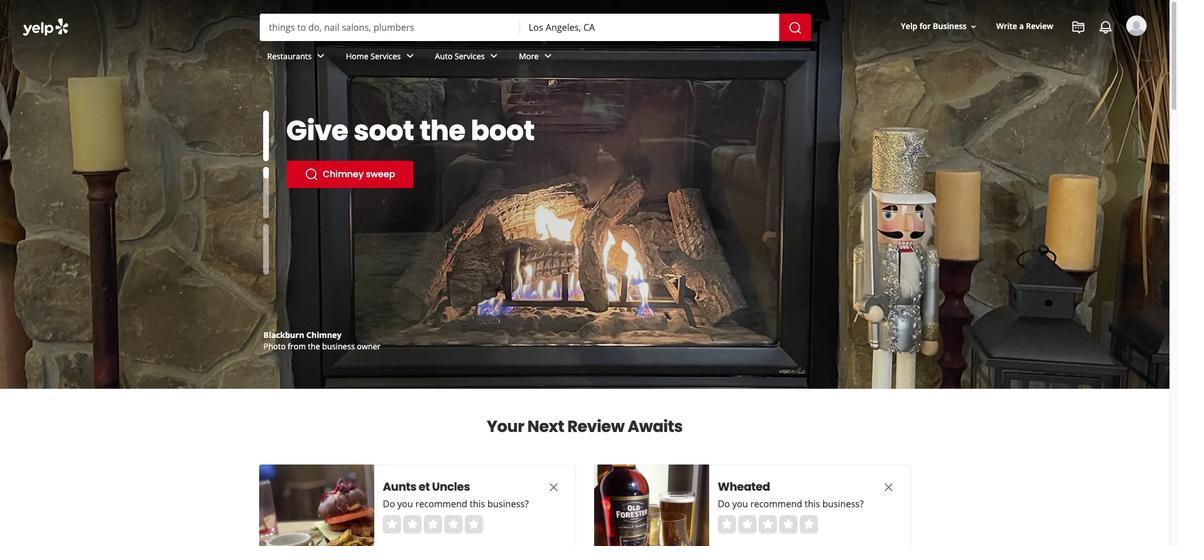 Task type: describe. For each thing, give the bounding box(es) containing it.
tree services link
[[286, 193, 400, 220]]

chimney sweep
[[323, 168, 395, 181]]

turftim
[[264, 329, 295, 340]]

Near text field
[[529, 21, 771, 34]]

none field near
[[529, 21, 771, 34]]

this for aunts et uncles
[[470, 498, 485, 510]]

tree
[[323, 199, 342, 213]]

say farewell to dead branches
[[286, 112, 496, 182]]

boot
[[471, 112, 535, 150]]

recommend for aunts et uncles
[[415, 498, 467, 510]]

tim m. link
[[299, 341, 326, 352]]

(no rating) image for aunts et uncles
[[383, 515, 483, 534]]

soot
[[354, 112, 414, 150]]

home
[[346, 50, 369, 61]]

24 search v2 image
[[305, 199, 318, 213]]

24 search v2 image
[[305, 168, 318, 181]]

your next review awaits
[[487, 416, 683, 438]]

blackburn
[[264, 329, 304, 340]]

photo inside turftim landscape and design photo by tim m.
[[264, 341, 286, 352]]

auto
[[435, 50, 453, 61]]

blackburn chimney link
[[264, 329, 342, 340]]

user actions element
[[892, 14, 1163, 84]]

notifications image
[[1100, 21, 1113, 34]]

chimney inside chimney sweep link
[[323, 168, 364, 181]]

24 chevron down v2 image for restaurants
[[314, 49, 328, 63]]

business
[[933, 21, 967, 32]]

business? for wheated
[[823, 498, 864, 510]]

say
[[286, 112, 338, 150]]

yelp for business button
[[897, 16, 983, 37]]

business? for aunts et uncles
[[488, 498, 529, 510]]

auto services
[[435, 50, 485, 61]]

for
[[920, 21, 931, 32]]

photo of aunts et uncles image
[[259, 465, 374, 546]]

to
[[461, 112, 490, 150]]

do you recommend this business? for aunts et uncles
[[383, 498, 529, 510]]

blackburn chimney photo from the business owner
[[264, 329, 381, 352]]

you for aunts et uncles
[[397, 498, 413, 510]]

sweep
[[366, 168, 395, 181]]

design
[[359, 329, 385, 340]]

write
[[997, 21, 1018, 32]]

turftim landscape and design photo by tim m.
[[264, 329, 385, 352]]

rating element for wheated
[[718, 515, 818, 534]]

this for wheated
[[805, 498, 820, 510]]

Find text field
[[269, 21, 511, 34]]

do you recommend this business? for wheated
[[718, 498, 864, 510]]

business
[[322, 341, 355, 352]]

more
[[519, 50, 539, 61]]

tree services
[[323, 199, 381, 213]]

search image
[[789, 21, 803, 35]]

24 chevron down v2 image for auto services
[[487, 49, 501, 63]]

awaits
[[628, 416, 683, 438]]

home services
[[346, 50, 401, 61]]

wheated link
[[718, 479, 860, 495]]

your
[[487, 416, 525, 438]]

you for wheated
[[732, 498, 748, 510]]

wheated
[[718, 479, 770, 495]]



Task type: vqa. For each thing, say whether or not it's contained in the screenshot.
the topmost the Review
yes



Task type: locate. For each thing, give the bounding box(es) containing it.
1 horizontal spatial this
[[805, 498, 820, 510]]

2 services from the left
[[455, 50, 485, 61]]

0 horizontal spatial you
[[397, 498, 413, 510]]

None radio
[[424, 515, 442, 534], [444, 515, 463, 534], [465, 515, 483, 534], [738, 515, 757, 534], [779, 515, 798, 534], [800, 515, 818, 534], [424, 515, 442, 534], [444, 515, 463, 534], [465, 515, 483, 534], [738, 515, 757, 534], [779, 515, 798, 534], [800, 515, 818, 534]]

you down wheated
[[732, 498, 748, 510]]

owner
[[357, 341, 381, 352]]

write a review
[[997, 21, 1054, 32]]

1 rating element from the left
[[383, 515, 483, 534]]

dead
[[286, 144, 358, 182]]

24 chevron down v2 image right auto services on the top of page
[[487, 49, 501, 63]]

review for next
[[568, 416, 625, 438]]

next
[[528, 416, 564, 438]]

2 none field from the left
[[529, 21, 771, 34]]

0 vertical spatial review
[[1027, 21, 1054, 32]]

rating element
[[383, 515, 483, 534], [718, 515, 818, 534]]

business? down wheated link
[[823, 498, 864, 510]]

0 horizontal spatial business?
[[488, 498, 529, 510]]

aunts
[[383, 479, 416, 495]]

the
[[420, 112, 466, 150], [308, 341, 320, 352]]

chimney inside blackburn chimney photo from the business owner
[[307, 329, 342, 340]]

landscape
[[297, 329, 339, 340]]

this
[[470, 498, 485, 510], [805, 498, 820, 510]]

1 horizontal spatial rating element
[[718, 515, 818, 534]]

1 24 chevron down v2 image from the left
[[403, 49, 417, 63]]

projects image
[[1072, 21, 1086, 34]]

0 horizontal spatial services
[[371, 50, 401, 61]]

recommend down wheated link
[[750, 498, 802, 510]]

aunts et uncles
[[383, 479, 470, 495]]

2 rating element from the left
[[718, 515, 818, 534]]

1 horizontal spatial 24 chevron down v2 image
[[487, 49, 501, 63]]

2 business? from the left
[[823, 498, 864, 510]]

1 none field from the left
[[269, 21, 511, 34]]

2 24 chevron down v2 image from the left
[[541, 49, 555, 63]]

24 chevron down v2 image right restaurants
[[314, 49, 328, 63]]

0 horizontal spatial do
[[383, 498, 395, 510]]

the inside blackburn chimney photo from the business owner
[[308, 341, 320, 352]]

restaurants
[[267, 50, 312, 61]]

24 chevron down v2 image inside more link
[[541, 49, 555, 63]]

24 chevron down v2 image right more
[[541, 49, 555, 63]]

review right next
[[568, 416, 625, 438]]

0 horizontal spatial review
[[568, 416, 625, 438]]

give soot the boot
[[286, 112, 535, 150]]

services for home services
[[371, 50, 401, 61]]

1 horizontal spatial the
[[420, 112, 466, 150]]

2 (no rating) image from the left
[[718, 515, 818, 534]]

24 chevron down v2 image
[[314, 49, 328, 63], [541, 49, 555, 63]]

1 horizontal spatial business?
[[823, 498, 864, 510]]

photo inside blackburn chimney photo from the business owner
[[264, 341, 286, 352]]

farewell
[[344, 112, 456, 150]]

rating element for aunts et uncles
[[383, 515, 483, 534]]

rating element down wheated link
[[718, 515, 818, 534]]

do down wheated
[[718, 498, 730, 510]]

1 horizontal spatial do you recommend this business?
[[718, 498, 864, 510]]

do you recommend this business?
[[383, 498, 529, 510], [718, 498, 864, 510]]

rating element down aunts et uncles
[[383, 515, 483, 534]]

1 vertical spatial review
[[568, 416, 625, 438]]

1 horizontal spatial recommend
[[750, 498, 802, 510]]

recommend down "uncles" on the bottom of page
[[415, 498, 467, 510]]

1 24 chevron down v2 image from the left
[[314, 49, 328, 63]]

restaurants link
[[258, 41, 337, 74]]

recommend
[[415, 498, 467, 510], [750, 498, 802, 510]]

2 you from the left
[[732, 498, 748, 510]]

services
[[371, 50, 401, 61], [455, 50, 485, 61]]

(no rating) image for wheated
[[718, 515, 818, 534]]

by
[[288, 341, 297, 352]]

2 do from the left
[[718, 498, 730, 510]]

you down aunts in the left bottom of the page
[[397, 498, 413, 510]]

do you recommend this business? down wheated link
[[718, 498, 864, 510]]

services right home
[[371, 50, 401, 61]]

do for aunts et uncles
[[383, 498, 395, 510]]

et
[[419, 479, 430, 495]]

review
[[1027, 21, 1054, 32], [568, 416, 625, 438]]

do down aunts in the left bottom of the page
[[383, 498, 395, 510]]

services right auto
[[455, 50, 485, 61]]

review for a
[[1027, 21, 1054, 32]]

1 horizontal spatial none field
[[529, 21, 771, 34]]

24 chevron down v2 image left auto
[[403, 49, 417, 63]]

2 this from the left
[[805, 498, 820, 510]]

explore banner section banner
[[0, 0, 1170, 389]]

0 horizontal spatial rating element
[[383, 515, 483, 534]]

yelp
[[901, 21, 918, 32]]

review right a on the right of page
[[1027, 21, 1054, 32]]

1 do you recommend this business? from the left
[[383, 498, 529, 510]]

yelp for business
[[901, 21, 967, 32]]

chimney up m.
[[307, 329, 342, 340]]

a
[[1020, 21, 1025, 32]]

0 horizontal spatial none field
[[269, 21, 511, 34]]

1 horizontal spatial (no rating) image
[[718, 515, 818, 534]]

0 horizontal spatial recommend
[[415, 498, 467, 510]]

(no rating) image down aunts et uncles
[[383, 515, 483, 534]]

24 chevron down v2 image inside restaurants link
[[314, 49, 328, 63]]

0 horizontal spatial the
[[308, 341, 320, 352]]

None field
[[269, 21, 511, 34], [529, 21, 771, 34]]

1 horizontal spatial review
[[1027, 21, 1054, 32]]

24 chevron down v2 image for home services
[[403, 49, 417, 63]]

photo
[[264, 341, 286, 352], [264, 341, 286, 352]]

0 vertical spatial the
[[420, 112, 466, 150]]

business? down "aunts et uncles" link
[[488, 498, 529, 510]]

24 chevron down v2 image
[[403, 49, 417, 63], [487, 49, 501, 63]]

(no rating) image
[[383, 515, 483, 534], [718, 515, 818, 534]]

uncles
[[432, 479, 470, 495]]

None radio
[[383, 515, 401, 534], [403, 515, 422, 534], [718, 515, 736, 534], [759, 515, 777, 534], [383, 515, 401, 534], [403, 515, 422, 534], [718, 515, 736, 534], [759, 515, 777, 534]]

1 recommend from the left
[[415, 498, 467, 510]]

and
[[342, 329, 357, 340]]

1 horizontal spatial services
[[455, 50, 485, 61]]

more link
[[510, 41, 564, 74]]

1 horizontal spatial do
[[718, 498, 730, 510]]

turftim landscape and design link
[[264, 329, 385, 340]]

dismiss card image
[[882, 480, 896, 494]]

none field the find
[[269, 21, 511, 34]]

1 this from the left
[[470, 498, 485, 510]]

home services link
[[337, 41, 426, 74]]

0 horizontal spatial this
[[470, 498, 485, 510]]

2 recommend from the left
[[750, 498, 802, 510]]

None search field
[[0, 0, 1170, 84], [260, 14, 814, 41], [0, 0, 1170, 84], [260, 14, 814, 41]]

branches
[[364, 144, 496, 182]]

24 chevron down v2 image for more
[[541, 49, 555, 63]]

do for wheated
[[718, 498, 730, 510]]

1 do from the left
[[383, 498, 395, 510]]

1 vertical spatial the
[[308, 341, 320, 352]]

24 chevron down v2 image inside 'home services' link
[[403, 49, 417, 63]]

auto services link
[[426, 41, 510, 74]]

services
[[345, 199, 381, 213]]

from
[[288, 341, 306, 352]]

chimney right 24 search v2 icon
[[323, 168, 364, 181]]

recommend for wheated
[[750, 498, 802, 510]]

do you recommend this business? down "aunts et uncles" link
[[383, 498, 529, 510]]

1 services from the left
[[371, 50, 401, 61]]

1 business? from the left
[[488, 498, 529, 510]]

give
[[286, 112, 348, 150]]

tim
[[299, 341, 314, 352]]

16 chevron down v2 image
[[970, 22, 979, 31]]

1 horizontal spatial 24 chevron down v2 image
[[541, 49, 555, 63]]

0 horizontal spatial do you recommend this business?
[[383, 498, 529, 510]]

review inside user actions element
[[1027, 21, 1054, 32]]

business categories element
[[258, 41, 1147, 74]]

24 chevron down v2 image inside the "auto services" link
[[487, 49, 501, 63]]

write a review link
[[992, 16, 1058, 37]]

0 vertical spatial chimney
[[323, 168, 364, 181]]

1 you from the left
[[397, 498, 413, 510]]

0 horizontal spatial 24 chevron down v2 image
[[314, 49, 328, 63]]

1 (no rating) image from the left
[[383, 515, 483, 534]]

aunts et uncles link
[[383, 479, 525, 495]]

select slide image
[[263, 111, 269, 161]]

(no rating) image down wheated link
[[718, 515, 818, 534]]

you
[[397, 498, 413, 510], [732, 498, 748, 510]]

dismiss card image
[[547, 480, 561, 494]]

this down wheated link
[[805, 498, 820, 510]]

1 horizontal spatial you
[[732, 498, 748, 510]]

chimney sweep link
[[286, 161, 414, 188]]

1 vertical spatial chimney
[[307, 329, 342, 340]]

services for auto services
[[455, 50, 485, 61]]

m.
[[316, 341, 326, 352]]

business?
[[488, 498, 529, 510], [823, 498, 864, 510]]

0 horizontal spatial (no rating) image
[[383, 515, 483, 534]]

2 24 chevron down v2 image from the left
[[487, 49, 501, 63]]

photo of wheated image
[[594, 465, 709, 546]]

jeremy m. image
[[1127, 15, 1147, 36]]

chimney
[[323, 168, 364, 181], [307, 329, 342, 340]]

this down "aunts et uncles" link
[[470, 498, 485, 510]]

do
[[383, 498, 395, 510], [718, 498, 730, 510]]

2 do you recommend this business? from the left
[[718, 498, 864, 510]]

0 horizontal spatial 24 chevron down v2 image
[[403, 49, 417, 63]]



